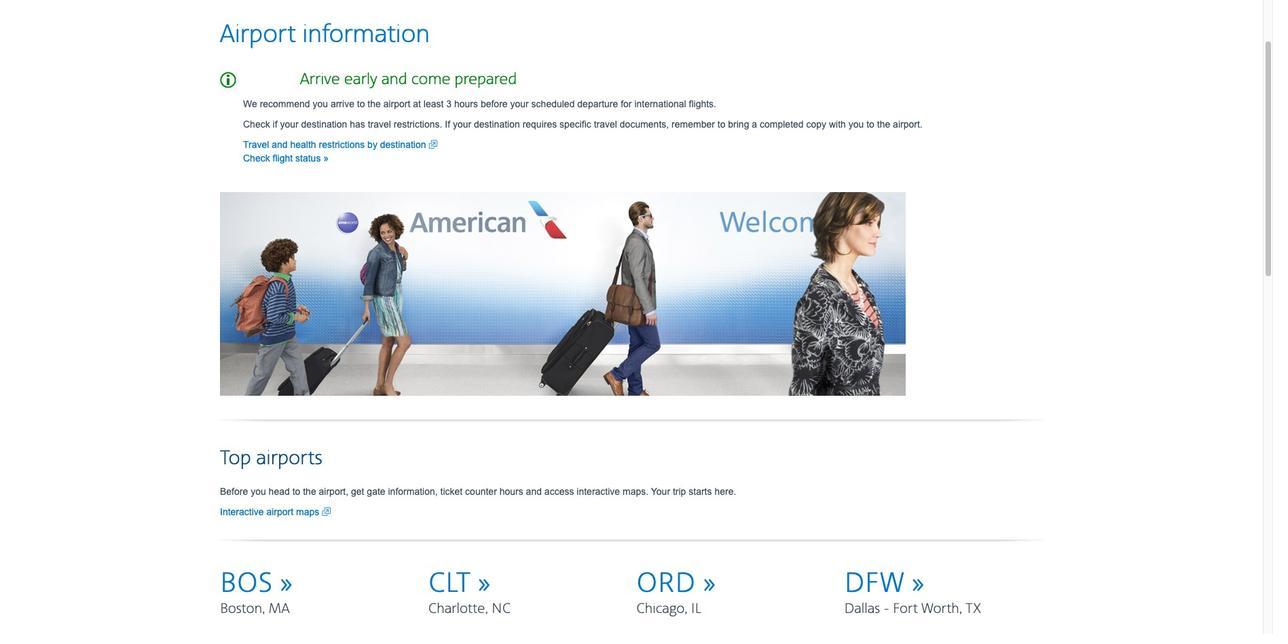 Task type: locate. For each thing, give the bounding box(es) containing it.
and
[[382, 70, 407, 89], [272, 139, 288, 150], [526, 486, 542, 497]]

starts
[[689, 486, 712, 497]]

and up flight
[[272, 139, 288, 150]]

travel down departure
[[594, 119, 618, 130]]

you right with
[[849, 119, 864, 130]]

has
[[350, 119, 365, 130]]

2 vertical spatial the
[[303, 486, 316, 497]]

0 vertical spatial you
[[313, 98, 328, 109]]

flights.
[[689, 98, 717, 109]]

0 horizontal spatial newpage image
[[322, 505, 331, 519]]

destination up travel and health restrictions by destination
[[301, 119, 347, 130]]

check flight status link
[[243, 153, 329, 164]]

travel up by
[[368, 119, 391, 130]]

travel
[[368, 119, 391, 130], [594, 119, 618, 130]]

newpage image
[[429, 138, 438, 151], [322, 505, 331, 519]]

1 travel from the left
[[368, 119, 391, 130]]

hours right the 3
[[455, 98, 478, 109]]

0 horizontal spatial travel
[[368, 119, 391, 130]]

hours right counter
[[500, 486, 524, 497]]

to right arrive
[[357, 98, 365, 109]]

for
[[621, 98, 632, 109]]

newpage image for travel and health restrictions by destination
[[429, 138, 438, 151]]

1 check from the top
[[243, 119, 270, 130]]

1 horizontal spatial hours
[[500, 486, 524, 497]]

1 vertical spatial the
[[878, 119, 891, 130]]

charlotte,
[[428, 600, 488, 618]]

1 horizontal spatial the
[[368, 98, 381, 109]]

dallas
[[845, 600, 881, 618]]

0 vertical spatial airport
[[384, 98, 411, 109]]

airports
[[256, 446, 323, 471]]

come
[[412, 70, 451, 89]]

1 horizontal spatial you
[[313, 98, 328, 109]]

you
[[313, 98, 328, 109], [849, 119, 864, 130], [251, 486, 266, 497]]

arrive
[[331, 98, 355, 109]]

restrictions
[[319, 139, 365, 150]]

2 vertical spatial you
[[251, 486, 266, 497]]

to right with
[[867, 119, 875, 130]]

international
[[635, 98, 687, 109]]

least
[[424, 98, 444, 109]]

1 horizontal spatial and
[[382, 70, 407, 89]]

0 horizontal spatial your
[[280, 119, 299, 130]]

to left the bring
[[718, 119, 726, 130]]

to
[[357, 98, 365, 109], [718, 119, 726, 130], [867, 119, 875, 130], [293, 486, 301, 497]]

ma
[[269, 600, 290, 618]]

0 horizontal spatial airport
[[267, 507, 294, 518]]

you left head
[[251, 486, 266, 497]]

newpage image down restrictions.
[[429, 138, 438, 151]]

restrictions.
[[394, 119, 443, 130]]

2 horizontal spatial and
[[526, 486, 542, 497]]

copy
[[807, 119, 827, 130]]

airport
[[220, 19, 296, 50]]

airport
[[384, 98, 411, 109], [267, 507, 294, 518]]

0 vertical spatial check
[[243, 119, 270, 130]]

early
[[344, 70, 378, 89]]

1 horizontal spatial newpage image
[[429, 138, 438, 151]]

airport down head
[[267, 507, 294, 518]]

airport,
[[319, 486, 349, 497]]

counter
[[465, 486, 497, 497]]

check
[[243, 119, 270, 130], [243, 153, 270, 164]]

2 travel from the left
[[594, 119, 618, 130]]

main content
[[220, 19, 1044, 635]]

you left arrive
[[313, 98, 328, 109]]

airport left at
[[384, 98, 411, 109]]

newpage image right maps
[[322, 505, 331, 519]]

interactive
[[220, 507, 264, 518]]

0 horizontal spatial the
[[303, 486, 316, 497]]

to right head
[[293, 486, 301, 497]]

destination down restrictions.
[[380, 139, 426, 150]]

fort
[[893, 600, 918, 618]]

check down travel at left
[[243, 153, 270, 164]]

1 vertical spatial airport
[[267, 507, 294, 518]]

2 horizontal spatial the
[[878, 119, 891, 130]]

a
[[752, 119, 758, 130]]

the
[[368, 98, 381, 109], [878, 119, 891, 130], [303, 486, 316, 497]]

head
[[269, 486, 290, 497]]

1 horizontal spatial travel
[[594, 119, 618, 130]]

boston,
[[220, 600, 265, 618]]

check left if
[[243, 119, 270, 130]]

worth,
[[922, 600, 963, 618]]

destination
[[301, 119, 347, 130], [474, 119, 520, 130], [380, 139, 426, 150]]

scheduled
[[532, 98, 575, 109]]

destination down before
[[474, 119, 520, 130]]

gate
[[367, 486, 386, 497]]

1 vertical spatial and
[[272, 139, 288, 150]]

clt
[[428, 567, 478, 601]]

boston, ma
[[220, 600, 290, 618]]

the left airport.
[[878, 119, 891, 130]]

and right early
[[382, 70, 407, 89]]

we recommend you arrive to the airport at least 3 hours before your scheduled departure for international flights.
[[243, 98, 717, 109]]

bring
[[729, 119, 750, 130]]

and left access
[[526, 486, 542, 497]]

0 vertical spatial hours
[[455, 98, 478, 109]]

remember
[[672, 119, 715, 130]]

0 vertical spatial newpage image
[[429, 138, 438, 151]]

the down early
[[368, 98, 381, 109]]

1 vertical spatial check
[[243, 153, 270, 164]]

dfw
[[845, 567, 912, 601]]

your
[[511, 98, 529, 109], [280, 119, 299, 130], [453, 119, 472, 130]]

2 horizontal spatial you
[[849, 119, 864, 130]]

2 check from the top
[[243, 153, 270, 164]]

requires
[[523, 119, 557, 130]]

1 vertical spatial you
[[849, 119, 864, 130]]

check flight status
[[243, 153, 324, 164]]

0 horizontal spatial hours
[[455, 98, 478, 109]]

before you head to the airport, get gate information, ticket counter hours and access interactive maps. your trip starts here.
[[220, 486, 737, 497]]

the up maps
[[303, 486, 316, 497]]

1 vertical spatial newpage image
[[322, 505, 331, 519]]

tx
[[966, 600, 982, 618]]

hours
[[455, 98, 478, 109], [500, 486, 524, 497]]

status
[[296, 153, 321, 164]]

information
[[303, 19, 430, 50]]

specific
[[560, 119, 592, 130]]

interactive airport maps link
[[220, 505, 331, 519]]

1 horizontal spatial destination
[[380, 139, 426, 150]]

we
[[243, 98, 257, 109]]

chicago,
[[637, 600, 688, 618]]



Task type: vqa. For each thing, say whether or not it's contained in the screenshot.
Executive
no



Task type: describe. For each thing, give the bounding box(es) containing it.
information,
[[388, 486, 438, 497]]

check if your destination has travel restrictions. if your destination requires specific travel documents, remember to bring a completed copy with you to the airport.
[[243, 119, 923, 130]]

2 horizontal spatial your
[[511, 98, 529, 109]]

if
[[445, 119, 450, 130]]

travel and health restrictions by destination
[[243, 139, 429, 150]]

main content containing bos
[[220, 19, 1044, 635]]

1 vertical spatial hours
[[500, 486, 524, 497]]

dallas - fort worth, tx
[[845, 600, 982, 618]]

documents,
[[620, 119, 669, 130]]

your
[[651, 486, 671, 497]]

recommend
[[260, 98, 310, 109]]

newpage image for interactive airport maps
[[322, 505, 331, 519]]

maps
[[296, 507, 320, 518]]

0 horizontal spatial you
[[251, 486, 266, 497]]

maps.
[[623, 486, 649, 497]]

3
[[447, 98, 452, 109]]

2 vertical spatial and
[[526, 486, 542, 497]]

check for check flight status
[[243, 153, 270, 164]]

chicago, il
[[637, 600, 702, 618]]

arrive early and come prepared
[[300, 70, 517, 89]]

flight
[[273, 153, 293, 164]]

airport.
[[893, 119, 923, 130]]

interactive airport maps
[[220, 507, 322, 518]]

check for check if your destination has travel restrictions. if your destination requires specific travel documents, remember to bring a completed copy with you to the airport.
[[243, 119, 270, 130]]

airport information
[[220, 19, 430, 50]]

0 horizontal spatial destination
[[301, 119, 347, 130]]

bos
[[220, 567, 280, 601]]

1 horizontal spatial airport
[[384, 98, 411, 109]]

prepared
[[455, 70, 517, 89]]

ticket
[[441, 486, 463, 497]]

777-300 taking off image
[[220, 192, 906, 396]]

health
[[290, 139, 316, 150]]

-
[[884, 600, 890, 618]]

ord
[[637, 567, 703, 601]]

airport inside interactive airport maps link
[[267, 507, 294, 518]]

2 horizontal spatial destination
[[474, 119, 520, 130]]

before
[[220, 486, 248, 497]]

by
[[368, 139, 378, 150]]

interactive
[[577, 486, 620, 497]]

completed
[[760, 119, 804, 130]]

departure
[[578, 98, 618, 109]]

before
[[481, 98, 508, 109]]

at
[[413, 98, 421, 109]]

il
[[691, 600, 702, 618]]

trip
[[673, 486, 686, 497]]

travel and health restrictions by destination link
[[243, 138, 438, 151]]

charlotte, nc
[[428, 600, 511, 618]]

here.
[[715, 486, 737, 497]]

top
[[220, 446, 251, 471]]

with
[[830, 119, 846, 130]]

0 vertical spatial and
[[382, 70, 407, 89]]

get
[[351, 486, 364, 497]]

0 horizontal spatial and
[[272, 139, 288, 150]]

nc
[[492, 600, 511, 618]]

top airports
[[220, 446, 323, 471]]

0 vertical spatial the
[[368, 98, 381, 109]]

arrive
[[300, 70, 340, 89]]

if
[[273, 119, 278, 130]]

travel
[[243, 139, 269, 150]]

1 horizontal spatial your
[[453, 119, 472, 130]]

access
[[545, 486, 574, 497]]



